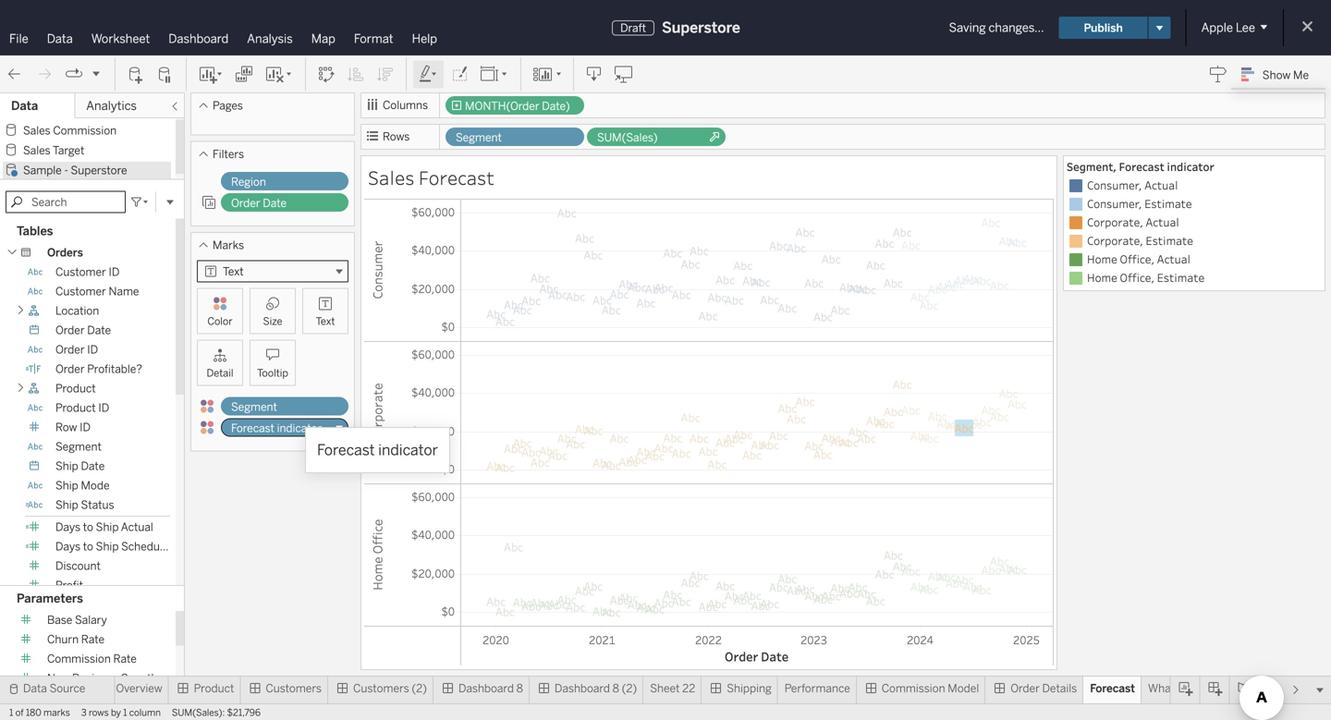 Task type: describe. For each thing, give the bounding box(es) containing it.
dashboard 8 (2)
[[555, 682, 637, 695]]

order profitable?
[[55, 363, 142, 376]]

row
[[55, 421, 77, 434]]

$21,796
[[227, 707, 261, 718]]

profit
[[55, 579, 83, 592]]

0 vertical spatial data
[[47, 31, 73, 46]]

apple lee
[[1202, 20, 1256, 35]]

if
[[1178, 682, 1185, 695]]

0 horizontal spatial replay animation image
[[65, 65, 83, 83]]

sort ascending image
[[347, 65, 365, 84]]

consumer, for consumer, actual
[[1087, 178, 1142, 193]]

1 vertical spatial date
[[87, 324, 111, 337]]

order up the 'order profitable?'
[[55, 343, 85, 357]]

clear sheet image
[[264, 65, 294, 84]]

1 vertical spatial superstore
[[71, 164, 127, 177]]

undo image
[[6, 65, 24, 84]]

null color image for forecast indicator
[[200, 420, 215, 435]]

text inside dropdown button
[[223, 265, 244, 278]]

sum(sales)
[[597, 131, 658, 144]]

mode
[[81, 479, 110, 492]]

corporate, for corporate, estimate
[[1087, 233, 1144, 248]]

8 for dashboard 8
[[517, 682, 523, 695]]

2 vertical spatial segment
[[55, 440, 102, 454]]

days for days to ship scheduled
[[55, 540, 80, 554]]

pages
[[213, 99, 243, 112]]

month(order
[[465, 99, 540, 113]]

swap rows and columns image
[[317, 65, 336, 84]]

growth
[[121, 672, 158, 685]]

180
[[26, 707, 41, 718]]

order id
[[55, 343, 98, 357]]

2 (2) from the left
[[622, 682, 637, 695]]

sales forecast
[[368, 165, 495, 190]]

office, for actual
[[1120, 252, 1155, 267]]

changes...
[[989, 20, 1045, 35]]

dashboard 8
[[459, 682, 523, 695]]

forecast indicator
[[231, 422, 322, 435]]

22
[[683, 682, 696, 695]]

corporate, estimate
[[1087, 233, 1194, 248]]

tooltip
[[257, 367, 288, 380]]

base
[[47, 614, 72, 627]]

show
[[1263, 68, 1291, 82]]

home office, actual option
[[1067, 251, 1322, 269]]

model
[[948, 682, 979, 695]]

forecast down month(order
[[419, 165, 495, 190]]

status
[[81, 498, 114, 512]]

1 horizontal spatial replay animation image
[[91, 68, 102, 79]]

source
[[50, 682, 85, 695]]

3
[[81, 707, 87, 718]]

ship down days to ship actual
[[96, 540, 119, 554]]

order down the region
[[231, 196, 260, 210]]

duplicate image
[[235, 65, 253, 84]]

home office, estimate
[[1087, 270, 1205, 285]]

Search text field
[[6, 191, 126, 213]]

commission for commission rate
[[47, 652, 111, 666]]

size
[[263, 315, 282, 328]]

0 vertical spatial order date
[[231, 196, 287, 210]]

ship mode
[[55, 479, 110, 492]]

column
[[129, 707, 161, 718]]

color
[[207, 315, 233, 328]]

1 of 180 marks
[[9, 707, 70, 718]]

discount
[[55, 560, 101, 573]]

0 horizontal spatial indicator
[[277, 422, 322, 435]]

2 horizontal spatial segment
[[456, 131, 502, 144]]

0 vertical spatial superstore
[[662, 19, 741, 37]]

lee
[[1236, 20, 1256, 35]]

show me button
[[1233, 60, 1326, 89]]

customer name
[[55, 285, 139, 298]]

ship for ship status
[[55, 498, 78, 512]]

corporate, actual
[[1087, 215, 1180, 230]]

to for days to ship actual
[[83, 521, 93, 534]]

2 vertical spatial date
[[81, 460, 105, 473]]

draft
[[621, 21, 646, 34]]

file
[[9, 31, 28, 46]]

worksheet
[[91, 31, 150, 46]]

customers for customers
[[266, 682, 322, 695]]

commission for commission model
[[882, 682, 946, 695]]

scheduled
[[121, 540, 175, 554]]

home for home office, estimate
[[1087, 270, 1118, 285]]

actual down segment, forecast indicator
[[1145, 178, 1179, 193]]

sort descending image
[[376, 65, 395, 84]]

product id
[[55, 401, 109, 415]]

ship up 'days to ship scheduled' at the left of the page
[[96, 521, 119, 534]]

data guide image
[[1209, 65, 1228, 83]]

orders
[[47, 246, 83, 259]]

ship status
[[55, 498, 114, 512]]

sheet 22
[[650, 682, 696, 695]]

show me
[[1263, 68, 1309, 82]]

fit image
[[480, 65, 509, 84]]

days to ship scheduled
[[55, 540, 175, 554]]

location
[[55, 304, 99, 318]]

analytics
[[86, 98, 137, 113]]

1 vertical spatial product
[[55, 401, 96, 415]]

1 (2) from the left
[[412, 682, 427, 695]]

0 vertical spatial product
[[55, 382, 96, 395]]

tables
[[17, 224, 53, 239]]

order details
[[1011, 682, 1077, 695]]

estimate for corporate, estimate
[[1146, 233, 1194, 248]]

what if forecast
[[1148, 682, 1230, 695]]

detail
[[207, 367, 233, 380]]

saving
[[949, 20, 986, 35]]

segment,
[[1067, 159, 1117, 174]]

0 vertical spatial commission
[[53, 124, 117, 137]]

format workbook image
[[450, 65, 469, 84]]

consumer, actual
[[1087, 178, 1179, 193]]

sample - superstore
[[23, 164, 127, 177]]

customer id
[[55, 265, 120, 279]]

days for days to ship actual
[[55, 521, 80, 534]]

highlight image
[[418, 65, 439, 84]]

redo image
[[35, 65, 54, 84]]

help
[[412, 31, 437, 46]]

Consumer, Segment. Press Space to toggle selection. Press Escape to go back to the left margin. Use arrow keys to navigate headers text field
[[364, 199, 390, 341]]

applies to selected worksheets with same data source image
[[202, 195, 216, 210]]

forecast down tooltip
[[231, 422, 274, 435]]

2 vertical spatial product
[[194, 682, 234, 695]]

home office, actual
[[1087, 252, 1191, 267]]

open and edit this workbook in tableau desktop image
[[615, 65, 633, 84]]

overview
[[116, 682, 162, 695]]

region
[[231, 175, 266, 189]]

ship for ship mode
[[55, 479, 78, 492]]

actual down the "corporate, estimate" option
[[1157, 252, 1191, 267]]

new business growth
[[47, 672, 158, 685]]

show/hide cards image
[[533, 65, 562, 84]]

consumer, estimate
[[1087, 196, 1192, 211]]

to for days to ship scheduled
[[83, 540, 93, 554]]

data source
[[23, 682, 85, 695]]



Task type: vqa. For each thing, say whether or not it's contained in the screenshot.
left SEGMENT
yes



Task type: locate. For each thing, give the bounding box(es) containing it.
month(order date)
[[465, 99, 570, 113]]

8 for dashboard 8 (2)
[[613, 682, 619, 695]]

2 corporate, from the top
[[1087, 233, 1144, 248]]

1 8 from the left
[[517, 682, 523, 695]]

rate up the growth
[[113, 652, 137, 666]]

1 horizontal spatial order date
[[231, 196, 287, 210]]

by
[[111, 707, 121, 718]]

new data source image
[[127, 65, 145, 84]]

0 vertical spatial segment
[[456, 131, 502, 144]]

Home Office, Segment. Press Space to toggle selection. Press Escape to go back to the left margin. Use arrow keys to navigate headers text field
[[364, 484, 390, 626]]

2 customers from the left
[[353, 682, 409, 695]]

order
[[231, 196, 260, 210], [55, 324, 85, 337], [55, 343, 85, 357], [55, 363, 85, 376], [1011, 682, 1040, 695]]

1 days from the top
[[55, 521, 80, 534]]

1 corporate, from the top
[[1087, 215, 1144, 230]]

office, for estimate
[[1120, 270, 1155, 285]]

1 vertical spatial rate
[[113, 652, 137, 666]]

forecast left what
[[1090, 682, 1135, 695]]

actual up corporate, estimate
[[1146, 215, 1180, 230]]

commission left model
[[882, 682, 946, 695]]

customers (2)
[[353, 682, 427, 695]]

format
[[354, 31, 394, 46]]

1 null color image from the top
[[200, 399, 215, 414]]

8 left "dashboard 8 (2)"
[[517, 682, 523, 695]]

consumer, down segment,
[[1087, 178, 1142, 193]]

0 horizontal spatial (2)
[[412, 682, 427, 695]]

sales up sales target
[[23, 124, 51, 137]]

home down corporate, estimate
[[1087, 252, 1118, 267]]

1 horizontal spatial (2)
[[622, 682, 637, 695]]

replay animation image right redo image at the left top of the page
[[65, 65, 83, 83]]

me
[[1294, 68, 1309, 82]]

days down ship status
[[55, 521, 80, 534]]

id
[[109, 265, 120, 279], [87, 343, 98, 357], [98, 401, 109, 415], [80, 421, 91, 434]]

customer down orders
[[55, 265, 106, 279]]

segment up ship date
[[55, 440, 102, 454]]

base salary
[[47, 614, 107, 627]]

forecast
[[1119, 159, 1165, 174], [419, 165, 495, 190], [231, 422, 274, 435], [1090, 682, 1135, 695], [1187, 682, 1230, 695]]

1 vertical spatial data
[[11, 98, 38, 113]]

1 right by
[[123, 707, 127, 718]]

estimate down the consumer, actual option
[[1145, 196, 1192, 211]]

product up sum(sales): $21,796
[[194, 682, 234, 695]]

order date down location
[[55, 324, 111, 337]]

0 vertical spatial estimate
[[1145, 196, 1192, 211]]

dashboard for dashboard 8
[[459, 682, 514, 695]]

order left details
[[1011, 682, 1040, 695]]

id right row
[[80, 421, 91, 434]]

marks. press enter to open the view data window.. use arrow keys to navigate data visualization elements. image
[[460, 199, 1054, 627]]

rate for churn rate
[[81, 633, 105, 646]]

churn
[[47, 633, 79, 646]]

dashboard for dashboard 8 (2)
[[555, 682, 610, 695]]

product
[[55, 382, 96, 395], [55, 401, 96, 415], [194, 682, 234, 695]]

0 vertical spatial sales
[[23, 124, 51, 137]]

publish
[[1084, 21, 1123, 34]]

0 vertical spatial null color image
[[200, 399, 215, 414]]

replay animation image
[[65, 65, 83, 83], [91, 68, 102, 79]]

2 vertical spatial sales
[[368, 165, 415, 190]]

order date
[[231, 196, 287, 210], [55, 324, 111, 337]]

churn rate
[[47, 633, 105, 646]]

filters
[[213, 147, 244, 161]]

commission rate
[[47, 652, 137, 666]]

parameters
[[17, 591, 83, 606]]

2 to from the top
[[83, 540, 93, 554]]

customer for customer name
[[55, 285, 106, 298]]

1 horizontal spatial text
[[316, 315, 335, 328]]

customer for customer id
[[55, 265, 106, 279]]

date up mode
[[81, 460, 105, 473]]

date down location
[[87, 324, 111, 337]]

2 vertical spatial data
[[23, 682, 47, 695]]

rate for commission rate
[[113, 652, 137, 666]]

1 vertical spatial estimate
[[1146, 233, 1194, 248]]

text down marks
[[223, 265, 244, 278]]

consumer, inside consumer, estimate option
[[1087, 196, 1142, 211]]

1 1 from the left
[[9, 707, 13, 718]]

0 vertical spatial office,
[[1120, 252, 1155, 267]]

ship down ship date
[[55, 479, 78, 492]]

1 vertical spatial home
[[1087, 270, 1118, 285]]

ship for ship date
[[55, 460, 78, 473]]

rate up commission rate
[[81, 633, 105, 646]]

data up 180
[[23, 682, 47, 695]]

1 vertical spatial text
[[316, 315, 335, 328]]

1 vertical spatial days
[[55, 540, 80, 554]]

1 vertical spatial corporate,
[[1087, 233, 1144, 248]]

what
[[1148, 682, 1175, 695]]

1 vertical spatial sales
[[23, 144, 51, 157]]

estimate
[[1145, 196, 1192, 211], [1146, 233, 1194, 248], [1157, 270, 1205, 285]]

id for order id
[[87, 343, 98, 357]]

0 vertical spatial corporate,
[[1087, 215, 1144, 230]]

apple
[[1202, 20, 1233, 35]]

2 vertical spatial commission
[[882, 682, 946, 695]]

ship date
[[55, 460, 105, 473]]

shipping
[[727, 682, 772, 695]]

1 horizontal spatial rate
[[113, 652, 137, 666]]

1 vertical spatial commission
[[47, 652, 111, 666]]

customers
[[266, 682, 322, 695], [353, 682, 409, 695]]

commission up target
[[53, 124, 117, 137]]

new worksheet image
[[198, 65, 224, 84]]

id for row id
[[80, 421, 91, 434]]

1 horizontal spatial indicator
[[1167, 159, 1215, 174]]

corporate, for corporate, actual
[[1087, 215, 1144, 230]]

1 home from the top
[[1087, 252, 1118, 267]]

date)
[[542, 99, 570, 113]]

1 horizontal spatial segment
[[231, 400, 277, 414]]

dashboard
[[169, 31, 229, 46], [459, 682, 514, 695], [555, 682, 610, 695]]

salary
[[75, 614, 107, 627]]

home office, estimate option
[[1067, 269, 1322, 288]]

sample
[[23, 164, 62, 177]]

indicator up the consumer, actual option
[[1167, 159, 1215, 174]]

1 vertical spatial order date
[[55, 324, 111, 337]]

home down home office, actual
[[1087, 270, 1118, 285]]

sales for sales forecast
[[368, 165, 415, 190]]

segment up 'forecast indicator'
[[231, 400, 277, 414]]

consumer, actual option
[[1067, 177, 1322, 195]]

download image
[[585, 65, 604, 84]]

corporate, down corporate, actual
[[1087, 233, 1144, 248]]

id up the 'order profitable?'
[[87, 343, 98, 357]]

actual up scheduled
[[121, 521, 153, 534]]

commission down churn rate
[[47, 652, 111, 666]]

target
[[53, 144, 84, 157]]

2 days from the top
[[55, 540, 80, 554]]

customers for customers (2)
[[353, 682, 409, 695]]

details
[[1043, 682, 1077, 695]]

actual
[[1145, 178, 1179, 193], [1146, 215, 1180, 230], [1157, 252, 1191, 267], [121, 521, 153, 534]]

0 horizontal spatial rate
[[81, 633, 105, 646]]

consumer, inside option
[[1087, 178, 1142, 193]]

1 horizontal spatial 1
[[123, 707, 127, 718]]

1 vertical spatial segment
[[231, 400, 277, 414]]

sales up sample
[[23, 144, 51, 157]]

analysis
[[247, 31, 293, 46]]

segment
[[456, 131, 502, 144], [231, 400, 277, 414], [55, 440, 102, 454]]

0 horizontal spatial superstore
[[71, 164, 127, 177]]

0 horizontal spatial order date
[[55, 324, 111, 337]]

estimate down corporate, actual option at the right of page
[[1146, 233, 1194, 248]]

row id
[[55, 421, 91, 434]]

id for customer id
[[109, 265, 120, 279]]

office, down home office, actual
[[1120, 270, 1155, 285]]

2 customer from the top
[[55, 285, 106, 298]]

id down the 'order profitable?'
[[98, 401, 109, 415]]

office, down corporate, estimate
[[1120, 252, 1155, 267]]

indicator down tooltip
[[277, 422, 322, 435]]

text
[[223, 265, 244, 278], [316, 315, 335, 328]]

commission model
[[882, 682, 979, 695]]

estimate down home office, actual option
[[1157, 270, 1205, 285]]

1 customers from the left
[[266, 682, 322, 695]]

consumer,
[[1087, 178, 1142, 193], [1087, 196, 1142, 211]]

8 left the 'sheet'
[[613, 682, 619, 695]]

0 vertical spatial rate
[[81, 633, 105, 646]]

customer
[[55, 265, 106, 279], [55, 285, 106, 298]]

forecast up consumer, actual
[[1119, 159, 1165, 174]]

2 horizontal spatial dashboard
[[555, 682, 610, 695]]

to up discount
[[83, 540, 93, 554]]

data
[[47, 31, 73, 46], [11, 98, 38, 113], [23, 682, 47, 695]]

sales down rows
[[368, 165, 415, 190]]

1 left of
[[9, 707, 13, 718]]

1 consumer, from the top
[[1087, 178, 1142, 193]]

new
[[47, 672, 70, 685]]

1 vertical spatial to
[[83, 540, 93, 554]]

sales target
[[23, 144, 84, 157]]

corporate, estimate option
[[1067, 232, 1322, 251]]

Corporate, Segment. Press Space to toggle selection. Press Escape to go back to the left margin. Use arrow keys to navigate headers text field
[[364, 341, 390, 484]]

sum(sales): $21,796
[[172, 707, 261, 718]]

2 8 from the left
[[613, 682, 619, 695]]

of
[[15, 707, 24, 718]]

0 horizontal spatial 8
[[517, 682, 523, 695]]

0 vertical spatial indicator
[[1167, 159, 1215, 174]]

0 horizontal spatial dashboard
[[169, 31, 229, 46]]

forecast right the if
[[1187, 682, 1230, 695]]

rows
[[89, 707, 109, 718]]

sales commission
[[23, 124, 117, 137]]

2 vertical spatial estimate
[[1157, 270, 1205, 285]]

marks
[[213, 239, 244, 252]]

0 vertical spatial to
[[83, 521, 93, 534]]

1 horizontal spatial dashboard
[[459, 682, 514, 695]]

text button
[[197, 260, 349, 282]]

0 vertical spatial customer
[[55, 265, 106, 279]]

estimate for consumer, estimate
[[1145, 196, 1192, 211]]

dashboard for dashboard
[[169, 31, 229, 46]]

2 1 from the left
[[123, 707, 127, 718]]

saving changes...
[[949, 20, 1045, 35]]

home for home office, actual
[[1087, 252, 1118, 267]]

collapse image
[[169, 101, 180, 112]]

id up the name
[[109, 265, 120, 279]]

columns
[[383, 98, 428, 112]]

consumer, down consumer, actual
[[1087, 196, 1142, 211]]

null color image
[[200, 399, 215, 414], [200, 420, 215, 435]]

0 horizontal spatial customers
[[266, 682, 322, 695]]

map
[[311, 31, 336, 46]]

sales
[[23, 124, 51, 137], [23, 144, 51, 157], [368, 165, 415, 190]]

corporate, actual option
[[1067, 214, 1322, 232]]

data down "undo" icon
[[11, 98, 38, 113]]

order up order id
[[55, 324, 85, 337]]

(2) left the dashboard 8 on the bottom of page
[[412, 682, 427, 695]]

superstore right -
[[71, 164, 127, 177]]

product up product id on the left of the page
[[55, 382, 96, 395]]

data up redo image at the left top of the page
[[47, 31, 73, 46]]

days up discount
[[55, 540, 80, 554]]

consumer, for consumer, estimate
[[1087, 196, 1142, 211]]

sales for sales target
[[23, 144, 51, 157]]

ship down the 'ship mode'
[[55, 498, 78, 512]]

2 consumer, from the top
[[1087, 196, 1142, 211]]

marks
[[43, 707, 70, 718]]

customer up location
[[55, 285, 106, 298]]

2 home from the top
[[1087, 270, 1118, 285]]

pause auto updates image
[[156, 65, 175, 84]]

0 horizontal spatial segment
[[55, 440, 102, 454]]

sales for sales commission
[[23, 124, 51, 137]]

1 vertical spatial indicator
[[277, 422, 322, 435]]

rows
[[383, 130, 410, 143]]

1 office, from the top
[[1120, 252, 1155, 267]]

id for product id
[[98, 401, 109, 415]]

1 horizontal spatial superstore
[[662, 19, 741, 37]]

date down the region
[[263, 196, 287, 210]]

1 vertical spatial customer
[[55, 285, 106, 298]]

segment down month(order
[[456, 131, 502, 144]]

3 rows by 1 column
[[81, 707, 161, 718]]

1 vertical spatial office,
[[1120, 270, 1155, 285]]

1 vertical spatial null color image
[[200, 420, 215, 435]]

1 to from the top
[[83, 521, 93, 534]]

1 customer from the top
[[55, 265, 106, 279]]

0 vertical spatial days
[[55, 521, 80, 534]]

0 vertical spatial consumer,
[[1087, 178, 1142, 193]]

commission
[[53, 124, 117, 137], [47, 652, 111, 666], [882, 682, 946, 695]]

name
[[109, 285, 139, 298]]

date
[[263, 196, 287, 210], [87, 324, 111, 337], [81, 460, 105, 473]]

publish button
[[1059, 17, 1148, 39]]

product up row id
[[55, 401, 96, 415]]

0 horizontal spatial 1
[[9, 707, 13, 718]]

0 horizontal spatial text
[[223, 265, 244, 278]]

days
[[55, 521, 80, 534], [55, 540, 80, 554]]

null color image for segment
[[200, 399, 215, 414]]

2 null color image from the top
[[200, 420, 215, 435]]

consumer, estimate option
[[1067, 195, 1322, 214]]

1 horizontal spatial customers
[[353, 682, 409, 695]]

to down ship status
[[83, 521, 93, 534]]

days to ship actual
[[55, 521, 153, 534]]

order down order id
[[55, 363, 85, 376]]

0 vertical spatial text
[[223, 265, 244, 278]]

(2) left the 'sheet'
[[622, 682, 637, 695]]

-
[[64, 164, 68, 177]]

0 vertical spatial date
[[263, 196, 287, 210]]

replay animation image up analytics
[[91, 68, 102, 79]]

ship up the 'ship mode'
[[55, 460, 78, 473]]

order date down the region
[[231, 196, 287, 210]]

0 vertical spatial home
[[1087, 252, 1118, 267]]

corporate, down consumer, estimate
[[1087, 215, 1144, 230]]

superstore right draft
[[662, 19, 741, 37]]

office,
[[1120, 252, 1155, 267], [1120, 270, 1155, 285]]

1 horizontal spatial 8
[[613, 682, 619, 695]]

corporate,
[[1087, 215, 1144, 230], [1087, 233, 1144, 248]]

text right size
[[316, 315, 335, 328]]

performance
[[785, 682, 850, 695]]

1 vertical spatial consumer,
[[1087, 196, 1142, 211]]

profitable?
[[87, 363, 142, 376]]

segment, forecast indicator
[[1067, 159, 1215, 174]]

2 office, from the top
[[1120, 270, 1155, 285]]



